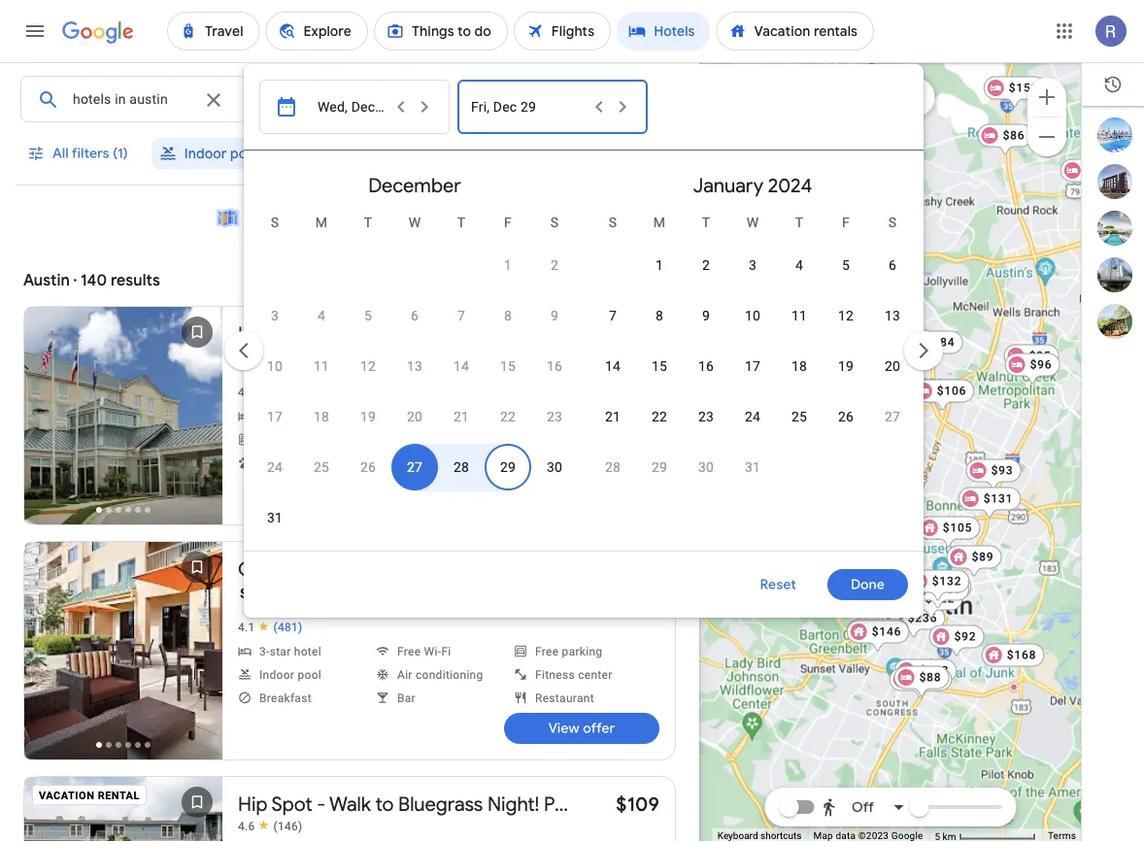 Task type: describe. For each thing, give the bounding box(es) containing it.
9 for tue, jan 9 element
[[702, 307, 710, 323]]

27 for the leftmost 27 button
[[407, 459, 423, 475]]

$90 link
[[828, 144, 883, 177]]

0 horizontal spatial 17 button
[[252, 393, 298, 440]]

0 vertical spatial 5 button
[[823, 242, 869, 289]]

when
[[409, 209, 447, 226]]

4 t from the left
[[795, 214, 804, 230]]

13 for wed, dec 13 element
[[407, 358, 423, 374]]

thu, jan 18 element
[[792, 357, 807, 376]]

1 horizontal spatial 4 button
[[776, 242, 823, 289]]

21 for thu, dec 21 element
[[454, 408, 469, 424]]

$88 link
[[894, 666, 949, 699]]

4.6 out of 5 stars from 146 reviews image
[[238, 818, 303, 834]]

austin · 140 results
[[23, 271, 160, 290]]

31 for wed, jan 31 element
[[745, 459, 761, 475]]

property type
[[439, 145, 529, 162]]

thu, jan 4 element
[[796, 255, 803, 275]]

25 for mon, dec 25 element
[[314, 459, 329, 475]]

$131 link
[[959, 487, 1021, 520]]

1 vertical spatial 25 button
[[298, 444, 345, 491]]

fri, jan 19 element
[[838, 357, 854, 376]]

sat, jan 20 element
[[885, 357, 901, 376]]

fri, jan 5 element
[[842, 255, 850, 275]]

$89 link
[[947, 545, 1002, 578]]

where to stay button
[[204, 199, 354, 236]]

next image
[[900, 327, 947, 374]]

$109 inside map region
[[872, 624, 902, 638]]

main menu image
[[23, 19, 47, 43]]

$122 link
[[900, 587, 963, 620]]

filters form
[[16, 62, 947, 674]]

$168 link
[[982, 644, 1044, 667]]

austin · 140
[[23, 271, 107, 290]]

visit
[[467, 209, 495, 226]]

1 8 button from the left
[[485, 292, 531, 339]]

wed, jan 31 element
[[745, 458, 761, 477]]

1 28 button from the left
[[438, 444, 485, 491]]

mon, jan 1 element
[[656, 255, 663, 275]]

four points by sheraton austin airport image
[[1010, 683, 1018, 691]]

2 7 button from the left
[[590, 292, 636, 339]]

0 horizontal spatial 19 button
[[345, 393, 391, 440]]

$130 link
[[907, 577, 970, 611]]

done button
[[828, 561, 908, 608]]

sun, jan 14 element
[[605, 357, 621, 376]]

wed, jan 17 element
[[745, 357, 761, 376]]

zoom in map image
[[1035, 85, 1059, 109]]

wed,
[[318, 99, 348, 115]]

reset button
[[737, 561, 820, 608]]

20 button inside row group
[[869, 343, 916, 390]]

row inside december row group
[[485, 232, 578, 290]]

$236
[[908, 611, 938, 625]]

22 for fri, dec 22 element
[[500, 408, 516, 424]]

when to visit button
[[362, 199, 506, 236]]

$103
[[920, 664, 949, 678]]

m for december
[[315, 214, 328, 230]]

23 for sat, dec 23 element
[[547, 408, 562, 424]]

wed, dec 27 button
[[306, 97, 394, 117]]

map
[[813, 830, 833, 842]]

0 horizontal spatial $96
[[938, 384, 960, 398]]

2 9 button from the left
[[683, 292, 730, 339]]

wed, jan 24 element
[[745, 407, 761, 426]]

$99 link
[[824, 253, 880, 286]]

set check-out one day earlier. image
[[588, 95, 611, 119]]

january
[[693, 173, 764, 198]]

off
[[852, 798, 874, 816]]

10 for the 'sun, dec 10' element
[[267, 358, 283, 374]]

0 horizontal spatial 5 button
[[345, 292, 391, 339]]

1 vertical spatial 12 button
[[345, 343, 391, 390]]

mon, jan 15 element
[[652, 357, 667, 376]]

1 horizontal spatial 25 button
[[776, 393, 823, 440]]

0 vertical spatial 27 button
[[869, 393, 916, 440]]

sat, jan 13 element
[[885, 306, 901, 325]]

2 16 button from the left
[[683, 343, 730, 390]]

2 8 button from the left
[[636, 292, 683, 339]]

(481)
[[273, 621, 303, 634]]

2 for december
[[551, 257, 559, 273]]

sat, dec 2 element
[[551, 255, 559, 275]]

3 button inside row
[[252, 292, 298, 339]]

7 for thu, dec 7 "element"
[[457, 307, 465, 323]]

set check-out one day later. image
[[611, 95, 634, 119]]

tue, jan 23 element
[[698, 407, 714, 426]]

11 for thu, jan 11 element at the top right of the page
[[792, 307, 807, 323]]

to for stay
[[297, 209, 311, 226]]

$103 link
[[894, 659, 957, 692]]

4.2
[[238, 386, 255, 399]]

pool
[[230, 145, 259, 162]]

2 29 button from the left
[[636, 444, 683, 491]]

view offer
[[549, 720, 615, 737]]

fri, jan 26 element
[[838, 407, 854, 426]]

recently viewed element
[[1082, 63, 1144, 106]]

14 button inside january 2024 row group
[[590, 343, 636, 390]]

14 for sun, jan 14 element
[[605, 358, 621, 374]]

$105
[[943, 521, 973, 535]]

$106
[[937, 384, 967, 398]]

$140 link
[[756, 367, 819, 400]]

row containing 14
[[590, 341, 916, 391]]

1 horizontal spatial 19 button
[[823, 343, 869, 390]]

december
[[368, 173, 461, 198]]

24 button inside december row group
[[252, 444, 298, 491]]

$101 link
[[890, 668, 952, 701]]

rental
[[98, 789, 140, 801]]

mon, jan 22 element
[[652, 407, 667, 426]]

21 for the sun, jan 21 element
[[605, 408, 621, 424]]

2 for january 2024
[[702, 257, 710, 273]]

where to stay
[[251, 209, 342, 226]]

january 2024 row group
[[590, 158, 916, 543]]

27 inside button
[[379, 99, 394, 115]]

1 30 button from the left
[[531, 444, 578, 491]]

off button
[[816, 784, 912, 831]]

$86 link
[[978, 124, 1033, 157]]

1 s from the left
[[271, 214, 279, 230]]

wed, dec 13 element
[[407, 357, 423, 376]]

previous image
[[221, 327, 267, 374]]

fri,
[[471, 99, 490, 115]]

wed, dec 27
[[318, 99, 394, 115]]

tue, dec 12 element
[[360, 357, 376, 376]]

what you'll pay button
[[515, 199, 672, 236]]

17 for wed, jan 17 element at the top right of the page
[[745, 358, 761, 374]]

2024
[[768, 173, 812, 198]]

mon, jan 8 element
[[656, 306, 663, 325]]

january 2024
[[693, 173, 812, 198]]

2 22 button from the left
[[636, 393, 683, 440]]

0 vertical spatial 26 button
[[823, 393, 869, 440]]

1 29 button from the left
[[485, 444, 531, 491]]

1 9 button from the left
[[531, 292, 578, 339]]

30 for sat, dec 30 element
[[547, 459, 562, 475]]

f for december
[[504, 214, 512, 230]]

1 horizontal spatial $96
[[1030, 358, 1052, 372]]

row containing 28
[[590, 442, 776, 492]]

indoor pool
[[184, 145, 259, 162]]

wed, dec 6 element
[[411, 306, 419, 325]]

31 for sun, dec 31 element
[[267, 509, 283, 526]]

3 t from the left
[[702, 214, 710, 230]]

terms
[[1048, 830, 1076, 842]]

stay
[[314, 209, 342, 226]]

fri, dec 22 element
[[500, 407, 516, 426]]

1 vertical spatial 26 button
[[345, 444, 391, 491]]

december row group
[[252, 158, 578, 543]]

28 for thu, dec 28 'element'
[[454, 459, 469, 475]]

29 inside button
[[521, 99, 536, 115]]

26 for tue, dec 26 element
[[360, 459, 376, 475]]

3 button inside january 2024 row group
[[730, 242, 776, 289]]

price
[[333, 145, 365, 162]]

14 for thu, dec 14 element
[[454, 358, 469, 374]]

24 for sun, dec 24 element
[[267, 459, 283, 475]]

$85
[[1029, 349, 1051, 363]]

29 for the fri, dec 29, return date. "element"
[[500, 459, 516, 475]]

thu, jan 25 element
[[792, 407, 807, 426]]

(146)
[[273, 819, 303, 833]]

when to visit
[[409, 209, 495, 226]]

0 horizontal spatial 6 button
[[391, 292, 438, 339]]

map data ©2023 google
[[813, 830, 923, 842]]

row containing 3
[[252, 290, 578, 341]]

0 vertical spatial 10 button
[[730, 292, 776, 339]]

4 for thu, jan 4 element
[[796, 257, 803, 273]]

$88
[[919, 671, 942, 684]]

2 21 button from the left
[[590, 393, 636, 440]]

1 vertical spatial 4 button
[[298, 292, 345, 339]]

0 vertical spatial 13 button
[[869, 292, 916, 339]]

1 horizontal spatial $96 link
[[1005, 353, 1060, 386]]

$124 link
[[909, 576, 972, 609]]

you'll
[[600, 209, 633, 226]]

0 horizontal spatial $96 link
[[913, 379, 968, 412]]

reset
[[760, 576, 797, 594]]

0 vertical spatial 12 button
[[823, 292, 869, 339]]

6 for wed, dec 6 element
[[411, 307, 419, 323]]

26 for fri, jan 26 "element"
[[838, 408, 854, 424]]

20 for the sat, jan 20 element
[[885, 358, 901, 374]]

keyboard
[[718, 830, 758, 842]]

sun, dec 10 element
[[267, 357, 283, 376]]

18 for mon, dec 18 element
[[314, 408, 329, 424]]

shortcuts
[[761, 830, 802, 842]]

5 for fri, jan 5 'element'
[[842, 257, 850, 273]]

tue, dec 19 element
[[360, 407, 376, 426]]

29 for mon, jan 29 element
[[652, 459, 667, 475]]

1 7 button from the left
[[438, 292, 485, 339]]

$168
[[1007, 648, 1037, 662]]

fri, dec 29, return date. element
[[500, 458, 516, 477]]

$122
[[926, 592, 955, 606]]

20 for wed, dec 20 element
[[407, 408, 423, 424]]

1 vertical spatial 31 button
[[252, 494, 298, 541]]

property type button
[[406, 138, 562, 169]]

28 for the sun, jan 28 element at the bottom right
[[605, 459, 621, 475]]

sat, dec 16 element
[[547, 357, 562, 376]]

4.1
[[238, 621, 255, 634]]

what
[[562, 209, 596, 226]]

thu, dec 28 element
[[454, 458, 469, 477]]

2 28 button from the left
[[590, 444, 636, 491]]

16 for sat, dec 16 "element"
[[547, 358, 562, 374]]

$86
[[1003, 129, 1025, 142]]

all
[[52, 145, 69, 162]]

19 for tue, dec 19 element at left
[[360, 408, 376, 424]]

1 horizontal spatial $92 link
[[929, 625, 984, 658]]

1 horizontal spatial $92
[[954, 630, 977, 644]]

row containing 7
[[590, 290, 916, 341]]

1 vertical spatial $109
[[616, 792, 660, 816]]

14 button inside december row group
[[438, 343, 485, 390]]

0 horizontal spatial 18 button
[[298, 393, 345, 440]]

$101
[[915, 673, 944, 686]]

15 for fri, dec 15 element
[[500, 358, 516, 374]]

5 for tue, dec 5 "element"
[[364, 307, 372, 323]]

$152 link
[[984, 76, 1046, 109]]

$152
[[1009, 81, 1039, 95]]



Task type: vqa. For each thing, say whether or not it's contained in the screenshot.
the bottom 12
yes



Task type: locate. For each thing, give the bounding box(es) containing it.
tue, jan 30 element
[[698, 458, 714, 477]]

0 vertical spatial 17
[[745, 358, 761, 374]]

31 inside december row group
[[267, 509, 283, 526]]

3 for wed, jan 3 element
[[749, 257, 757, 273]]

8 left sat, dec 9 element
[[504, 307, 512, 323]]

2 inside january 2024 row group
[[702, 257, 710, 273]]

view offer button
[[504, 713, 660, 744]]

2 7 from the left
[[609, 307, 617, 323]]

1 f from the left
[[504, 214, 512, 230]]

thu, dec 7 element
[[457, 306, 465, 325]]

10 for wed, jan 10 element
[[745, 307, 761, 323]]

data
[[836, 830, 856, 842]]

30 inside december row group
[[547, 459, 562, 475]]

$132 link
[[907, 570, 970, 603]]

sun, dec 17 element
[[267, 407, 283, 426]]

grid containing december
[[252, 158, 916, 562]]

2 m from the left
[[654, 214, 666, 230]]

22 inside december row group
[[500, 408, 516, 424]]

set check-in one day earlier. image
[[390, 95, 413, 119]]

1 vertical spatial 18
[[314, 408, 329, 424]]

3 left thu, jan 4 element
[[749, 257, 757, 273]]

0 horizontal spatial 22
[[500, 408, 516, 424]]

vacation
[[39, 789, 95, 801]]

2 16 from the left
[[698, 358, 714, 374]]

1 horizontal spatial 5
[[842, 257, 850, 273]]

s left stay
[[271, 214, 279, 230]]

1
[[504, 257, 512, 273], [656, 257, 663, 273]]

1 horizontal spatial 12
[[838, 307, 854, 323]]

1 15 from the left
[[500, 358, 516, 374]]

29 inside january 2024 row group
[[652, 459, 667, 475]]

12
[[838, 307, 854, 323], [360, 358, 376, 374]]

12 down $99 link
[[838, 307, 854, 323]]

$236 link
[[883, 607, 945, 640]]

1 horizontal spatial 6 button
[[869, 242, 916, 289]]

w for january 2024
[[747, 214, 759, 230]]

row containing 24
[[252, 442, 578, 492]]

20 right tue, dec 19 element at left
[[407, 408, 423, 424]]

26 right mon, dec 25 element
[[360, 459, 376, 475]]

1 horizontal spatial 10 button
[[730, 292, 776, 339]]

to left visit
[[450, 209, 464, 226]]

sat, dec 23 element
[[547, 407, 562, 426]]

7 inside december row group
[[457, 307, 465, 323]]

1 horizontal spatial 13 button
[[869, 292, 916, 339]]

13 right tue, dec 12 'element'
[[407, 358, 423, 374]]

12 button
[[823, 292, 869, 339], [345, 343, 391, 390]]

2 1 from the left
[[656, 257, 663, 273]]

26 inside december row group
[[360, 459, 376, 475]]

5 inside january 2024 row group
[[842, 257, 850, 273]]

26 inside january 2024 row group
[[838, 408, 854, 424]]

0 horizontal spatial 13 button
[[391, 343, 438, 390]]

14 left the mon, jan 15 element
[[605, 358, 621, 374]]

28 inside december row group
[[454, 459, 469, 475]]

2 t from the left
[[457, 214, 466, 230]]

1 23 button from the left
[[531, 393, 578, 440]]

dec inside button
[[493, 99, 517, 115]]

7 left the fri, dec 8 element
[[457, 307, 465, 323]]

11
[[792, 307, 807, 323], [314, 358, 329, 374]]

13 right fri, jan 12 element
[[885, 307, 901, 323]]

w for december
[[409, 214, 421, 230]]

11 inside january 2024 row group
[[792, 307, 807, 323]]

0 horizontal spatial f
[[504, 214, 512, 230]]

6 inside december row group
[[411, 307, 419, 323]]

1 vertical spatial 26
[[360, 459, 376, 475]]

20 button
[[869, 343, 916, 390], [391, 393, 438, 440]]

$132
[[932, 575, 962, 588]]

1 22 button from the left
[[485, 393, 531, 440]]

$193 link
[[743, 534, 806, 567]]

$131
[[984, 492, 1013, 506]]

1 m from the left
[[315, 214, 328, 230]]

fri, jan 12 element
[[838, 306, 854, 325]]

1 8 from the left
[[504, 307, 512, 323]]

0 horizontal spatial 18
[[314, 408, 329, 424]]

18 button right sun, dec 17 element
[[298, 393, 345, 440]]

indoor
[[184, 145, 227, 162]]

s up sat, jan 6 element
[[889, 214, 897, 230]]

4 for mon, dec 4 element
[[318, 307, 325, 323]]

9 button
[[531, 292, 578, 339], [683, 292, 730, 339]]

19 left wed, dec 20 element
[[360, 408, 376, 424]]

12 button left wed, dec 13 element
[[345, 343, 391, 390]]

1 horizontal spatial 19
[[838, 358, 854, 374]]

1 horizontal spatial 11 button
[[776, 292, 823, 339]]

17 for sun, dec 17 element
[[267, 408, 283, 424]]

16 for tue, jan 16 element on the right of page
[[698, 358, 714, 374]]

row containing 21
[[590, 391, 916, 442]]

1 button for january 2024
[[636, 242, 683, 289]]

0 vertical spatial $109
[[872, 624, 902, 638]]

w down the 'december'
[[409, 214, 421, 230]]

0 horizontal spatial 27
[[379, 99, 394, 115]]

4.1 out of 5 stars from 481 reviews image
[[238, 620, 303, 635]]

1 vertical spatial 10 button
[[252, 343, 298, 390]]

1 horizontal spatial 3 button
[[730, 242, 776, 289]]

8 for the fri, dec 8 element
[[504, 307, 512, 323]]

0 horizontal spatial 26
[[360, 459, 376, 475]]

w down january 2024
[[747, 214, 759, 230]]

0 horizontal spatial 27 button
[[391, 444, 438, 491]]

30 for tue, jan 30 element
[[698, 459, 714, 475]]

view
[[549, 720, 580, 737]]

23 inside january 2024 row group
[[698, 408, 714, 424]]

26
[[838, 408, 854, 424], [360, 459, 376, 475]]

$109 down view offer link
[[616, 792, 660, 816]]

22 for mon, jan 22 element
[[652, 408, 667, 424]]

23 button inside december row group
[[531, 393, 578, 440]]

2 28 from the left
[[605, 459, 621, 475]]

0 horizontal spatial 29
[[500, 459, 516, 475]]

9 inside december row group
[[551, 307, 559, 323]]

row containing 17
[[252, 391, 578, 442]]

19 inside december row group
[[360, 408, 376, 424]]

1 horizontal spatial 17 button
[[730, 343, 776, 390]]

16 button left wed, jan 17 element at the top right of the page
[[683, 343, 730, 390]]

1 vertical spatial 5
[[364, 307, 372, 323]]

Check-in text field
[[308, 77, 378, 121]]

$85 link
[[1004, 344, 1059, 377]]

17 button left mon, dec 18 element
[[252, 393, 298, 440]]

2 right fri, dec 1 element
[[551, 257, 559, 273]]

18 inside december row group
[[314, 408, 329, 424]]

1 1 button from the left
[[485, 242, 531, 289]]

14 inside december row group
[[454, 358, 469, 374]]

14 button
[[438, 343, 485, 390], [590, 343, 636, 390]]

m inside row group
[[315, 214, 328, 230]]

dec
[[351, 99, 375, 115], [493, 99, 517, 115]]

1 vertical spatial 19 button
[[345, 393, 391, 440]]

1 9 from the left
[[551, 307, 559, 323]]

sat, dec 30 element
[[547, 458, 562, 477]]

3 s from the left
[[609, 214, 617, 230]]

1 horizontal spatial 24 button
[[730, 393, 776, 440]]

sun, jan 28 element
[[605, 458, 621, 477]]

17 button
[[730, 343, 776, 390], [252, 393, 298, 440]]

f inside january 2024 row group
[[842, 214, 850, 230]]

2 vertical spatial photos list
[[24, 777, 222, 842]]

14 left fri, dec 15 element
[[454, 358, 469, 374]]

1 14 from the left
[[454, 358, 469, 374]]

21 button left mon, jan 22 element
[[590, 393, 636, 440]]

2 22 from the left
[[652, 408, 667, 424]]

$96
[[1030, 358, 1052, 372], [938, 384, 960, 398]]

$93
[[991, 464, 1014, 477]]

dec inside button
[[351, 99, 375, 115]]

3 for the sun, dec 3 element
[[271, 307, 279, 323]]

8 left tue, jan 9 element
[[656, 307, 663, 323]]

2 inside row
[[551, 257, 559, 273]]

0 vertical spatial $109 link
[[847, 619, 909, 652]]

1 30 from the left
[[547, 459, 562, 475]]

25 inside january 2024 row group
[[792, 408, 807, 424]]

11 for mon, dec 11 element
[[314, 358, 329, 374]]

12 button down $99 link
[[823, 292, 869, 339]]

20 inside january 2024 row group
[[885, 358, 901, 374]]

0 horizontal spatial 10 button
[[252, 343, 298, 390]]

27 right fri, jan 26 "element"
[[885, 408, 901, 424]]

28 left mon, jan 29 element
[[605, 459, 621, 475]]

0 vertical spatial 27
[[379, 99, 394, 115]]

(1)
[[113, 145, 128, 162]]

price button
[[299, 138, 398, 169]]

1 16 from the left
[[547, 358, 562, 374]]

29 button right the sun, jan 28 element at the bottom right
[[636, 444, 683, 491]]

0 vertical spatial photos list
[[24, 307, 222, 541]]

21
[[454, 408, 469, 424], [605, 408, 621, 424]]

1 horizontal spatial 20
[[885, 358, 901, 374]]

1 vertical spatial $109 link
[[616, 792, 660, 816]]

$99
[[850, 258, 872, 272]]

0 vertical spatial 6 button
[[869, 242, 916, 289]]

10 inside january 2024 row group
[[745, 307, 761, 323]]

1 horizontal spatial 7 button
[[590, 292, 636, 339]]

sat, jan 6 element
[[889, 255, 897, 275]]

sat, jan 27 element
[[885, 407, 901, 426]]

0 horizontal spatial $84
[[625, 322, 660, 346]]

vacation rental
[[39, 789, 140, 801]]

30
[[547, 459, 562, 475], [698, 459, 714, 475]]

$146
[[872, 625, 902, 639]]

all filters (1)
[[52, 145, 128, 162]]

0 vertical spatial $92
[[852, 251, 875, 265]]

18
[[792, 358, 807, 374], [314, 408, 329, 424]]

14 button left the mon, jan 15 element
[[590, 343, 636, 390]]

22 inside january 2024 row group
[[652, 408, 667, 424]]

16 inside january 2024 row group
[[698, 358, 714, 374]]

fri, dec 1 element
[[504, 255, 512, 275]]

2 w from the left
[[747, 214, 759, 230]]

keyboard shortcuts
[[718, 830, 802, 842]]

13 button right fri, jan 12 element
[[869, 292, 916, 339]]

2 button right mon, jan 1 element
[[683, 242, 730, 289]]

sun, dec 24 element
[[267, 458, 283, 477]]

tue, dec 5 element
[[364, 306, 372, 325]]

24 right the tue, jan 23 element in the right of the page
[[745, 408, 761, 424]]

2 15 from the left
[[652, 358, 667, 374]]

tue, jan 9 element
[[702, 306, 710, 325]]

21 inside december row group
[[454, 408, 469, 424]]

17 left $140
[[745, 358, 761, 374]]

9 button right the fri, dec 8 element
[[531, 292, 578, 339]]

1 horizontal spatial 8 button
[[636, 292, 683, 339]]

4 inside row
[[318, 307, 325, 323]]

mon, dec 11 element
[[314, 357, 329, 376]]

sun, jan 7 element
[[609, 306, 617, 325]]

$92 link up $103
[[929, 625, 984, 658]]

28 button
[[438, 444, 485, 491], [590, 444, 636, 491]]

6 right tue, dec 5 "element"
[[411, 307, 419, 323]]

thu, jan 11 element
[[792, 306, 807, 325]]

0 horizontal spatial 10
[[267, 358, 283, 374]]

tue, jan 16 element
[[698, 357, 714, 376]]

1 vertical spatial 6
[[411, 307, 419, 323]]

20
[[885, 358, 901, 374], [407, 408, 423, 424]]

Check-out text field
[[452, 77, 524, 121]]

15
[[500, 358, 516, 374], [652, 358, 667, 374]]

28
[[454, 459, 469, 475], [605, 459, 621, 475]]

10 left thu, jan 11 element at the top right of the page
[[745, 307, 761, 323]]

1 inside january 2024 row group
[[656, 257, 663, 273]]

m up mon, jan 1 element
[[654, 214, 666, 230]]

9 right the fri, dec 8 element
[[551, 307, 559, 323]]

$109 left $236
[[872, 624, 902, 638]]

15 for the mon, jan 15 element
[[652, 358, 667, 374]]

25 for thu, jan 25 element
[[792, 408, 807, 424]]

4.2 link
[[238, 385, 303, 400]]

1 horizontal spatial 1 button
[[636, 242, 683, 289]]

1 28 from the left
[[454, 459, 469, 475]]

25 down $140 link
[[792, 408, 807, 424]]

t left visit
[[457, 214, 466, 230]]

wed, jan 10 element
[[745, 306, 761, 325]]

2 30 button from the left
[[683, 444, 730, 491]]

26 button right thu, jan 25 element
[[823, 393, 869, 440]]

sun, dec 3 element
[[271, 306, 279, 325]]

done
[[851, 576, 885, 594]]

to for visit
[[450, 209, 464, 226]]

13 inside december row group
[[407, 358, 423, 374]]

4 inside row group
[[796, 257, 803, 273]]

2 button
[[531, 242, 578, 289], [683, 242, 730, 289]]

27 inside january 2024 row group
[[885, 408, 901, 424]]

row containing 10
[[252, 341, 578, 391]]

1 horizontal spatial to
[[450, 209, 464, 226]]

1 vertical spatial 10
[[267, 358, 283, 374]]

terms link
[[1048, 830, 1076, 842]]

6 for sat, jan 6 element
[[889, 257, 897, 273]]

keyboard shortcuts button
[[718, 829, 802, 842]]

row
[[485, 232, 578, 290], [636, 232, 916, 290], [252, 290, 578, 341], [590, 290, 916, 341], [252, 341, 578, 391], [590, 341, 916, 391], [252, 391, 578, 442], [590, 391, 916, 442], [252, 442, 578, 492], [590, 442, 776, 492]]

wed, jan 3 element
[[749, 255, 757, 275]]

4.6
[[238, 819, 255, 833]]

24 button inside row group
[[730, 393, 776, 440]]

1 14 button from the left
[[438, 343, 485, 390]]

2 2 button from the left
[[683, 242, 730, 289]]

1 horizontal spatial 14
[[605, 358, 621, 374]]

sun, jan 21 element
[[605, 407, 621, 426]]

photos list
[[24, 307, 222, 541], [24, 542, 222, 776], [24, 777, 222, 842]]

17 inside january 2024 row group
[[745, 358, 761, 374]]

dialog containing december
[[221, 64, 947, 618]]

1 horizontal spatial 22 button
[[636, 393, 683, 440]]

0 vertical spatial 6
[[889, 257, 897, 273]]

5 right thu, jan 4 element
[[842, 257, 850, 273]]

20 button right tue, dec 19 element at left
[[391, 393, 438, 440]]

2 9 from the left
[[702, 307, 710, 323]]

26 right thu, jan 25 element
[[838, 408, 854, 424]]

29 right thu, dec 28 'element'
[[500, 459, 516, 475]]

24 inside december row group
[[267, 459, 283, 475]]

6 inside january 2024 row group
[[889, 257, 897, 273]]

0 horizontal spatial 5
[[364, 307, 372, 323]]

sun, dec 31 element
[[267, 508, 283, 527]]

$92 link left sat, jan 6 element
[[827, 246, 882, 279]]

1 2 button from the left
[[531, 242, 578, 289]]

6
[[889, 257, 897, 273], [411, 307, 419, 323]]

$92 down $122
[[954, 630, 977, 644]]

10 inside december row group
[[267, 358, 283, 374]]

29 button right thu, dec 28 'element'
[[485, 444, 531, 491]]

7 button left mon, jan 8 element
[[590, 292, 636, 339]]

16 inside december row group
[[547, 358, 562, 374]]

0 vertical spatial 5
[[842, 257, 850, 273]]

f inside december row group
[[504, 214, 512, 230]]

dialog inside filters form
[[221, 64, 947, 618]]

23 button inside january 2024 row group
[[683, 393, 730, 440]]

1 horizontal spatial 11
[[792, 307, 807, 323]]

18 for thu, jan 18 element
[[792, 358, 807, 374]]

$84 right sun, jan 7 element
[[625, 322, 660, 346]]

1 horizontal spatial 28 button
[[590, 444, 636, 491]]

2 to from the left
[[450, 209, 464, 226]]

28 left the fri, dec 29, return date. "element"
[[454, 459, 469, 475]]

0 horizontal spatial 31 button
[[252, 494, 298, 541]]

m for january 2024
[[654, 214, 666, 230]]

$96 link
[[1005, 353, 1060, 386], [913, 379, 968, 412]]

1 left sat, dec 2 element on the left of the page
[[504, 257, 512, 273]]

w
[[409, 214, 421, 230], [747, 214, 759, 230]]

27 for topmost 27 button
[[885, 408, 901, 424]]

10 up 4.2 link
[[267, 358, 283, 374]]

2 23 button from the left
[[683, 393, 730, 440]]

11 inside december row group
[[314, 358, 329, 374]]

31 button right tue, jan 30 element
[[730, 444, 776, 491]]

8
[[504, 307, 512, 323], [656, 307, 663, 323]]

14 inside january 2024 row group
[[605, 358, 621, 374]]

offers button
[[570, 138, 678, 169]]

31 inside row
[[745, 459, 761, 475]]

24 left mon, dec 25 element
[[267, 459, 283, 475]]

3 inside january 2024 row group
[[749, 257, 757, 273]]

18 button
[[776, 343, 823, 390], [298, 393, 345, 440]]

0 vertical spatial 25 button
[[776, 393, 823, 440]]

27
[[379, 99, 394, 115], [885, 408, 901, 424], [407, 459, 423, 475]]

0 horizontal spatial 26 button
[[345, 444, 391, 491]]

1 horizontal spatial $109 link
[[847, 619, 909, 652]]

6 right '$99'
[[889, 257, 897, 273]]

2 button for january 2024
[[683, 242, 730, 289]]

25
[[792, 408, 807, 424], [314, 459, 329, 475]]

13
[[885, 307, 901, 323], [407, 358, 423, 374]]

5 button right thu, jan 4 element
[[823, 242, 869, 289]]

$93 link
[[966, 459, 1021, 492]]

0 horizontal spatial 25
[[314, 459, 329, 475]]

sat, dec 9 element
[[551, 306, 559, 325]]

2 8 from the left
[[656, 307, 663, 323]]

m inside january 2024 row group
[[654, 214, 666, 230]]

25 button
[[776, 393, 823, 440], [298, 444, 345, 491]]

1 dec from the left
[[351, 99, 375, 115]]

2 dec from the left
[[493, 99, 517, 115]]

24 for wed, jan 24 element in the right of the page
[[745, 408, 761, 424]]

1 t from the left
[[364, 214, 372, 230]]

f
[[504, 214, 512, 230], [842, 214, 850, 230]]

1 horizontal spatial 23
[[698, 408, 714, 424]]

1 22 from the left
[[500, 408, 516, 424]]

1 inside row
[[504, 257, 512, 273]]

0 horizontal spatial 13
[[407, 358, 423, 374]]

grid inside dialog
[[252, 158, 916, 562]]

30 inside january 2024 row group
[[698, 459, 714, 475]]

0 horizontal spatial 16 button
[[531, 343, 578, 390]]

4 button right wed, jan 3 element
[[776, 242, 823, 289]]

22 button right the sun, jan 21 element
[[636, 393, 683, 440]]

23 button right mon, jan 22 element
[[683, 393, 730, 440]]

2 2 from the left
[[702, 257, 710, 273]]

2 s from the left
[[551, 214, 559, 230]]

1 vertical spatial 19
[[360, 408, 376, 424]]

$84 inside map region
[[933, 336, 955, 349]]

0 vertical spatial $92 link
[[827, 246, 882, 279]]

24 button right the tue, jan 23 element in the right of the page
[[730, 393, 776, 440]]

2 1 button from the left
[[636, 242, 683, 289]]

1 vertical spatial $96
[[938, 384, 960, 398]]

1 photos list from the top
[[24, 307, 222, 541]]

2 21 from the left
[[605, 408, 621, 424]]

1 1 from the left
[[504, 257, 512, 273]]

4 s from the left
[[889, 214, 897, 230]]

1 for december
[[504, 257, 512, 273]]

2 f from the left
[[842, 214, 850, 230]]

fri, dec 29
[[471, 99, 536, 115]]

31 button down sun, dec 24 element
[[252, 494, 298, 541]]

27 left the set check-in one day later. image
[[379, 99, 394, 115]]

0 horizontal spatial 2 button
[[531, 242, 578, 289]]

grid
[[252, 158, 916, 562]]

$130
[[932, 582, 962, 596]]

3 photos list from the top
[[24, 777, 222, 842]]

16 right fri, dec 15 element
[[547, 358, 562, 374]]

google
[[891, 830, 923, 842]]

24 inside row group
[[745, 408, 761, 424]]

19 inside january 2024 row group
[[838, 358, 854, 374]]

t right stay
[[364, 214, 372, 230]]

17 button left $140
[[730, 343, 776, 390]]

mon, dec 4 element
[[318, 306, 325, 325]]

$90
[[853, 149, 876, 163]]

indoor pool button
[[151, 138, 292, 169]]

2 photos list from the top
[[24, 542, 222, 776]]

1 15 button from the left
[[485, 343, 531, 390]]

2 horizontal spatial 27
[[885, 408, 901, 424]]

29 inside december row group
[[500, 459, 516, 475]]

pay
[[637, 209, 661, 226]]

4 button
[[776, 242, 823, 289], [298, 292, 345, 339]]

mon, dec 18 element
[[314, 407, 329, 426]]

list
[[1082, 118, 1144, 339]]

30 right the fri, dec 29, return date. "element"
[[547, 459, 562, 475]]

recently viewed image
[[1104, 75, 1123, 94]]

8 button left tue, jan 9 element
[[636, 292, 683, 339]]

2 23 from the left
[[698, 408, 714, 424]]

2 30 from the left
[[698, 459, 714, 475]]

what you'll pay
[[562, 209, 661, 226]]

0 vertical spatial 18 button
[[776, 343, 823, 390]]

filters
[[72, 145, 109, 162]]

7 left mon, jan 8 element
[[609, 307, 617, 323]]

offer
[[583, 720, 615, 737]]

1 vertical spatial 4
[[318, 307, 325, 323]]

2 button right fri, dec 1 element
[[531, 242, 578, 289]]

0 horizontal spatial 23
[[547, 408, 562, 424]]

12 for fri, jan 12 element
[[838, 307, 854, 323]]

17 inside december row group
[[267, 408, 283, 424]]

8 inside december row group
[[504, 307, 512, 323]]

17 down 4.2 link
[[267, 408, 283, 424]]

1 23 from the left
[[547, 408, 562, 424]]

20 button inside december row group
[[391, 393, 438, 440]]

0 horizontal spatial 24
[[267, 459, 283, 475]]

0 horizontal spatial 20 button
[[391, 393, 438, 440]]

1 21 from the left
[[454, 408, 469, 424]]

3
[[749, 257, 757, 273], [271, 307, 279, 323]]

1 horizontal spatial 21
[[605, 408, 621, 424]]

0 vertical spatial 13
[[885, 307, 901, 323]]

1 horizontal spatial 31
[[745, 459, 761, 475]]

$193
[[768, 539, 798, 552]]

23 right fri, dec 22 element
[[547, 408, 562, 424]]

13 button right tue, dec 12 'element'
[[391, 343, 438, 390]]

results
[[111, 271, 160, 290]]

wed, dec 20 element
[[407, 407, 423, 426]]

7 for sun, jan 7 element
[[609, 307, 617, 323]]

to left stay
[[297, 209, 311, 226]]

photos list for 4.1 out of 5 stars from 481 reviews image
[[24, 542, 222, 776]]

4.2 out of 5 stars from 873 reviews image
[[238, 385, 303, 400]]

4 button right the sun, dec 3 element
[[298, 292, 345, 339]]

s left what
[[551, 214, 559, 230]]

21 inside january 2024 row group
[[605, 408, 621, 424]]

0 vertical spatial 11 button
[[776, 292, 823, 339]]

23 for the tue, jan 23 element in the right of the page
[[698, 408, 714, 424]]

t down 2024
[[795, 214, 804, 230]]

dialog
[[221, 64, 947, 618]]

15 inside january 2024 row group
[[652, 358, 667, 374]]

0 horizontal spatial 11 button
[[298, 343, 345, 390]]

24
[[745, 408, 761, 424], [267, 459, 283, 475]]

1 16 button from the left
[[531, 343, 578, 390]]

7 inside january 2024 row group
[[609, 307, 617, 323]]

1 21 button from the left
[[438, 393, 485, 440]]

wed, dec 27, departure date. element
[[407, 458, 423, 477]]

1 2 from the left
[[551, 257, 559, 273]]

5 button left wed, dec 6 element
[[345, 292, 391, 339]]

14
[[454, 358, 469, 374], [605, 358, 621, 374]]

12 inside december row group
[[360, 358, 376, 374]]

12 for tue, dec 12 'element'
[[360, 358, 376, 374]]

13 inside january 2024 row group
[[885, 307, 901, 323]]

1 vertical spatial 17
[[267, 408, 283, 424]]

9
[[551, 307, 559, 323], [702, 307, 710, 323]]

1 horizontal spatial 31 button
[[730, 444, 776, 491]]

dec for 27
[[351, 99, 375, 115]]

1 horizontal spatial 29
[[521, 99, 536, 115]]

0 vertical spatial 12
[[838, 307, 854, 323]]

21 button right wed, dec 20 element
[[438, 393, 485, 440]]

2 15 button from the left
[[636, 343, 683, 390]]

0 horizontal spatial 8
[[504, 307, 512, 323]]

9 inside january 2024 row group
[[702, 307, 710, 323]]

tue, dec 26 element
[[360, 458, 376, 477]]

1 to from the left
[[297, 209, 311, 226]]

4 right wed, jan 3 element
[[796, 257, 803, 273]]

20 button right fri, jan 19 element
[[869, 343, 916, 390]]

1 horizontal spatial 29 button
[[636, 444, 683, 491]]

1 horizontal spatial $109
[[872, 624, 902, 638]]

27 inside december row group
[[407, 459, 423, 475]]

25 left tue, dec 26 element
[[314, 459, 329, 475]]

view offer link
[[504, 713, 660, 744]]

23 inside december row group
[[547, 408, 562, 424]]

fri, dec 8 element
[[504, 306, 512, 325]]

3 inside december row group
[[271, 307, 279, 323]]

1 for january 2024
[[656, 257, 663, 273]]

1 button for december
[[485, 242, 531, 289]]

12 inside january 2024 row group
[[838, 307, 854, 323]]

18 right sun, dec 17 element
[[314, 408, 329, 424]]

18 inside january 2024 row group
[[792, 358, 807, 374]]

1 horizontal spatial dec
[[493, 99, 517, 115]]

mon, dec 25 element
[[314, 458, 329, 477]]

map region
[[452, 60, 1144, 842]]

$140
[[782, 372, 811, 385]]

$92
[[852, 251, 875, 265], [954, 630, 977, 644]]

0 horizontal spatial 14 button
[[438, 343, 485, 390]]

9 for sat, dec 9 element
[[551, 307, 559, 323]]

11 left fri, jan 12 element
[[792, 307, 807, 323]]

22 button right thu, dec 21 element
[[485, 393, 531, 440]]

0 horizontal spatial 4 button
[[298, 292, 345, 339]]

5 inside row
[[364, 307, 372, 323]]

11 right the 'sun, dec 10' element
[[314, 358, 329, 374]]

1 w from the left
[[409, 214, 421, 230]]

0 horizontal spatial $92
[[852, 251, 875, 265]]

2 button for december
[[531, 242, 578, 289]]

0 vertical spatial 31 button
[[730, 444, 776, 491]]

w inside december row group
[[409, 214, 421, 230]]

8 for mon, jan 8 element
[[656, 307, 663, 323]]

21 right wed, dec 20 element
[[454, 408, 469, 424]]

27 right tue, dec 26 element
[[407, 459, 423, 475]]

2 14 button from the left
[[590, 343, 636, 390]]

1 left tue, jan 2 element
[[656, 257, 663, 273]]

23 button right fri, dec 22 element
[[531, 393, 578, 440]]

$109 link down done button
[[847, 619, 909, 652]]

5 left wed, dec 6 element
[[364, 307, 372, 323]]

1 vertical spatial 11
[[314, 358, 329, 374]]

thu, dec 14 element
[[454, 357, 469, 376]]

1 7 from the left
[[457, 307, 465, 323]]

15 inside december row group
[[500, 358, 516, 374]]

0 horizontal spatial 20
[[407, 408, 423, 424]]

25 inside december row group
[[314, 459, 329, 475]]

clear image
[[202, 88, 225, 112]]

1 horizontal spatial $84
[[933, 336, 955, 349]]

8 inside january 2024 row group
[[656, 307, 663, 323]]

w inside january 2024 row group
[[747, 214, 759, 230]]

13 for sat, jan 13 element
[[885, 307, 901, 323]]

all filters (1) button
[[16, 138, 144, 169]]

1 button
[[485, 242, 531, 289], [636, 242, 683, 289]]

1 horizontal spatial 10
[[745, 307, 761, 323]]

dec for 29
[[493, 99, 517, 115]]

0 horizontal spatial 3
[[271, 307, 279, 323]]

s
[[271, 214, 279, 230], [551, 214, 559, 230], [609, 214, 617, 230], [889, 214, 897, 230]]

20 inside december row group
[[407, 408, 423, 424]]

mon, jan 29 element
[[652, 458, 667, 477]]

$124
[[934, 580, 964, 594]]

25 button left tue, dec 26 element
[[298, 444, 345, 491]]

fri, dec 15 element
[[500, 357, 516, 376]]

f right visit
[[504, 214, 512, 230]]

zoom out map image
[[1035, 125, 1059, 148]]

tue, jan 2 element
[[702, 255, 710, 275]]

dec right wed,
[[351, 99, 375, 115]]

$109
[[872, 624, 902, 638], [616, 792, 660, 816]]

1 horizontal spatial 2
[[702, 257, 710, 273]]

28 inside january 2024 row group
[[605, 459, 621, 475]]

f for january 2024
[[842, 214, 850, 230]]

photos list for 4.2 out of 5 stars from 873 reviews image
[[24, 307, 222, 541]]

1 horizontal spatial 23 button
[[683, 393, 730, 440]]

set check-in one day later. image
[[413, 95, 436, 119]]

1 vertical spatial 31
[[267, 509, 283, 526]]

24 button left mon, dec 25 element
[[252, 444, 298, 491]]

30 button left wed, jan 31 element
[[683, 444, 730, 491]]

19 for fri, jan 19 element
[[838, 358, 854, 374]]

2 14 from the left
[[605, 358, 621, 374]]

25 button down $140
[[776, 393, 823, 440]]

thu, dec 21 element
[[454, 407, 469, 426]]



